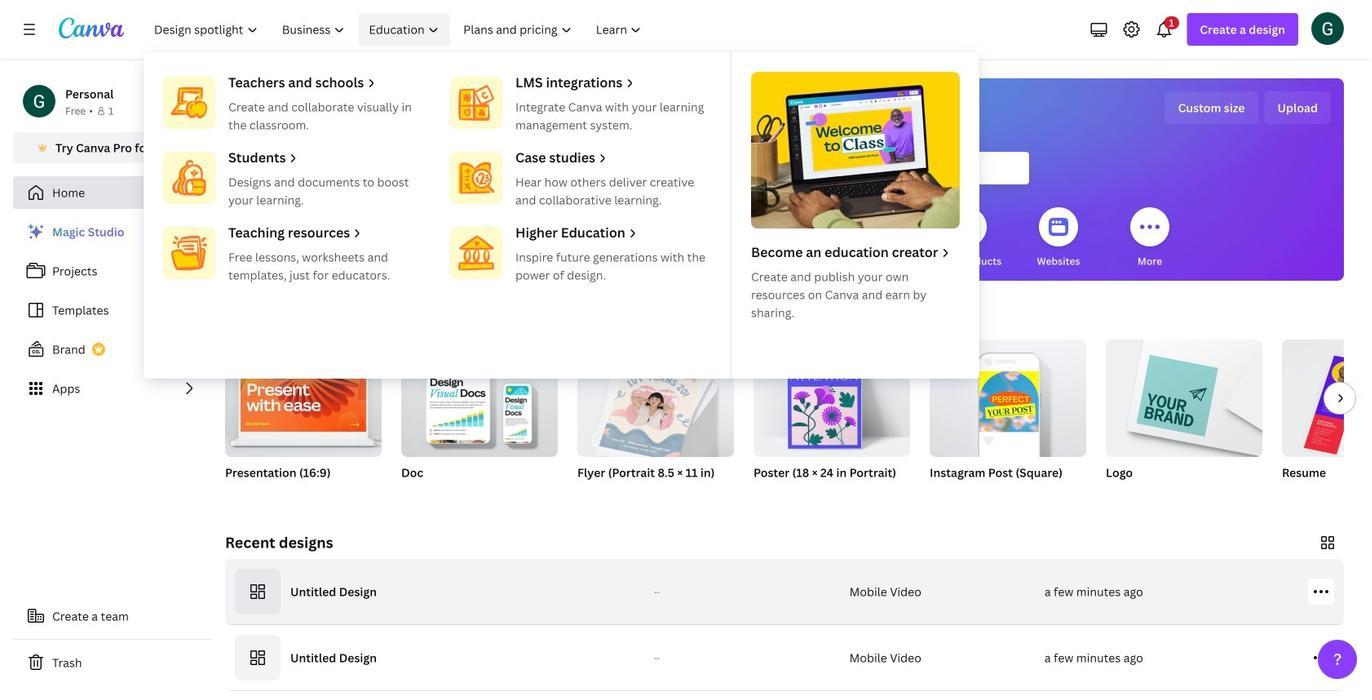 Task type: locate. For each thing, give the bounding box(es) containing it.
greg robinson image
[[1312, 12, 1345, 45]]

Search search field
[[573, 153, 997, 184]]

menu
[[144, 52, 980, 379]]

None search field
[[540, 152, 1030, 184]]

list
[[13, 215, 212, 405]]

group
[[225, 339, 382, 501], [225, 339, 382, 457], [401, 339, 558, 501], [401, 339, 558, 457], [578, 339, 734, 501], [578, 339, 734, 462], [754, 339, 911, 501], [754, 339, 911, 457], [930, 339, 1087, 501], [930, 339, 1087, 457], [1107, 339, 1263, 501], [1283, 339, 1371, 501]]



Task type: describe. For each thing, give the bounding box(es) containing it.
top level navigation element
[[144, 13, 980, 379]]



Task type: vqa. For each thing, say whether or not it's contained in the screenshot.
1st Cover from left
no



